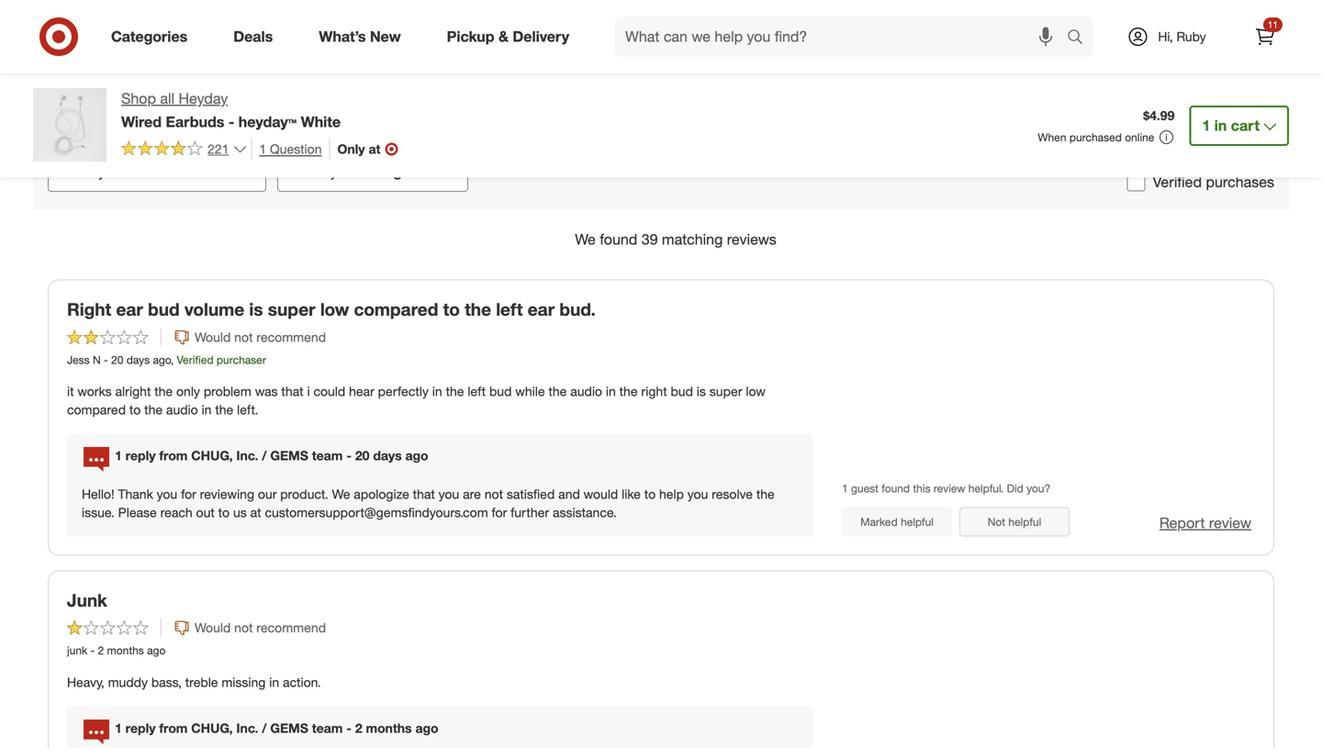 Task type: locate. For each thing, give the bounding box(es) containing it.
from up reach
[[159, 448, 188, 464]]

not right are
[[485, 486, 503, 502]]

1 vertical spatial left
[[468, 383, 486, 400]]

/ down missing
[[262, 721, 267, 737]]

1 horizontal spatial days
[[373, 448, 402, 464]]

gems down action.
[[270, 721, 308, 737]]

super right right
[[710, 383, 743, 400]]

verified right verified purchases option
[[1153, 173, 1203, 191]]

days up "alright"
[[126, 353, 150, 367]]

0 vertical spatial that
[[281, 383, 304, 400]]

1 horizontal spatial is
[[697, 383, 706, 400]]

0 vertical spatial would
[[195, 329, 231, 345]]

2 helpful from the left
[[1009, 515, 1042, 529]]

you up reach
[[157, 486, 177, 502]]

customersupport@gemsfindyours.com
[[265, 505, 488, 521]]

1 horizontal spatial found
[[882, 482, 910, 495]]

1 / from the top
[[262, 448, 267, 464]]

is right right
[[697, 383, 706, 400]]

1 would not recommend from the top
[[195, 329, 326, 345]]

would
[[584, 486, 618, 502]]

1 from from the top
[[159, 448, 188, 464]]

team down action.
[[312, 721, 343, 737]]

/ up "our"
[[262, 448, 267, 464]]

that right apologize
[[413, 486, 435, 502]]

all down only in the top left of the page
[[341, 162, 358, 180]]

1 vertical spatial compared
[[67, 402, 126, 418]]

1 vertical spatial is
[[697, 383, 706, 400]]

2 by from the left
[[322, 162, 338, 180]]

ear right right
[[116, 299, 143, 320]]

0 horizontal spatial by
[[90, 162, 106, 180]]

2 recommend from the top
[[257, 620, 326, 636]]

0 horizontal spatial months
[[107, 644, 144, 658]]

1 vertical spatial verified
[[177, 353, 214, 367]]

0 vertical spatial all
[[160, 90, 175, 107]]

1 vertical spatial super
[[710, 383, 743, 400]]

1 team from the top
[[312, 448, 343, 464]]

1 horizontal spatial for
[[492, 505, 507, 521]]

would not recommend
[[195, 329, 326, 345], [195, 620, 326, 636]]

perfectly
[[378, 383, 429, 400]]

2 vertical spatial not
[[234, 620, 253, 636]]

&
[[499, 28, 509, 46]]

1 horizontal spatial 2
[[355, 721, 363, 737]]

0 vertical spatial /
[[262, 448, 267, 464]]

1 for 1 question
[[259, 141, 267, 157]]

0 vertical spatial we
[[575, 231, 596, 249]]

0 horizontal spatial super
[[268, 299, 316, 320]]

left left bud.
[[496, 299, 523, 320]]

0 vertical spatial reply
[[126, 448, 156, 464]]

2 team from the top
[[312, 721, 343, 737]]

team up product.
[[312, 448, 343, 464]]

filter by all ratings
[[289, 162, 410, 180]]

we found 39 matching reviews
[[575, 231, 777, 249]]

helpful for marked helpful
[[901, 515, 934, 529]]

helpful
[[901, 515, 934, 529], [1009, 515, 1042, 529]]

by for filter by
[[322, 162, 338, 180]]

0 horizontal spatial for
[[181, 486, 196, 502]]

from down bass,
[[159, 721, 188, 737]]

1
[[1203, 117, 1211, 134], [259, 141, 267, 157], [115, 448, 122, 464], [842, 482, 848, 495], [115, 721, 122, 737]]

2 reply from the top
[[126, 721, 156, 737]]

1 vertical spatial at
[[250, 505, 261, 521]]

gems for 20
[[270, 448, 308, 464]]

0 horizontal spatial left
[[468, 383, 486, 400]]

0 horizontal spatial that
[[281, 383, 304, 400]]

reply down muddy
[[126, 721, 156, 737]]

1 horizontal spatial ear
[[528, 299, 555, 320]]

review right report
[[1210, 514, 1252, 532]]

0 horizontal spatial you
[[157, 486, 177, 502]]

0 vertical spatial not
[[234, 329, 253, 345]]

0 horizontal spatial compared
[[67, 402, 126, 418]]

review right this
[[934, 482, 966, 495]]

we right product.
[[332, 486, 350, 502]]

2 from from the top
[[159, 721, 188, 737]]

1 horizontal spatial super
[[710, 383, 743, 400]]

chug, for 1 reply from chug, inc. / gems team - 2 months ago
[[191, 721, 233, 737]]

1 for 1 reply from chug, inc. / gems team - 20 days ago
[[115, 448, 122, 464]]

categories
[[111, 28, 188, 46]]

would up treble
[[195, 620, 231, 636]]

purchases
[[1207, 173, 1275, 191]]

1 left cart
[[1203, 117, 1211, 134]]

20 right n on the left
[[111, 353, 123, 367]]

left inside 'it works alright the only problem was that i could hear perfectly in the left bud while the audio in the right bud is super low compared to the audio in the left.'
[[468, 383, 486, 400]]

1 gems from the top
[[270, 448, 308, 464]]

it works alright the only problem was that i could hear perfectly in the left bud while the audio in the right bud is super low compared to the audio in the left.
[[67, 383, 766, 418]]

would for only
[[195, 329, 231, 345]]

works
[[78, 383, 112, 400]]

1 vertical spatial chug,
[[191, 721, 233, 737]]

inc.
[[236, 448, 258, 464], [236, 721, 258, 737]]

review
[[934, 482, 966, 495], [1210, 514, 1252, 532]]

low
[[320, 299, 349, 320], [746, 383, 766, 400]]

super right volume
[[268, 299, 316, 320]]

chug,
[[191, 448, 233, 464], [191, 721, 233, 737]]

0 vertical spatial is
[[249, 299, 263, 320]]

helpful down this
[[901, 515, 934, 529]]

days up apologize
[[373, 448, 402, 464]]

1 horizontal spatial low
[[746, 383, 766, 400]]

would not recommend up missing
[[195, 620, 326, 636]]

inc. for 2
[[236, 721, 258, 737]]

at right us
[[250, 505, 261, 521]]

2 inc. from the top
[[236, 721, 258, 737]]

0 horizontal spatial helpful
[[901, 515, 934, 529]]

0 horizontal spatial 20
[[111, 353, 123, 367]]

- inside shop all heyday wired earbuds - heyday™ white
[[229, 113, 235, 131]]

2 / from the top
[[262, 721, 267, 737]]

you right help
[[688, 486, 709, 502]]

are
[[463, 486, 481, 502]]

chug, up reviewing
[[191, 448, 233, 464]]

not
[[234, 329, 253, 345], [485, 486, 503, 502], [234, 620, 253, 636]]

reply up thank on the bottom of the page
[[126, 448, 156, 464]]

you
[[157, 486, 177, 502], [439, 486, 459, 502], [688, 486, 709, 502]]

1 reply from the top
[[126, 448, 156, 464]]

hello!
[[82, 486, 114, 502]]

1 vertical spatial 20
[[355, 448, 370, 464]]

0 vertical spatial audio
[[571, 383, 603, 400]]

bud left while
[[490, 383, 512, 400]]

inc. up "our"
[[236, 448, 258, 464]]

0 horizontal spatial low
[[320, 299, 349, 320]]

by
[[90, 162, 106, 180], [322, 162, 338, 180]]

junk
[[67, 590, 107, 611]]

chug, for 1 reply from chug, inc. / gems team - 20 days ago
[[191, 448, 233, 464]]

0 horizontal spatial ear
[[116, 299, 143, 320]]

verified
[[1153, 173, 1203, 191], [177, 353, 214, 367]]

junk
[[67, 644, 87, 658]]

0 vertical spatial 2
[[98, 644, 104, 658]]

not helpful button
[[960, 507, 1070, 537]]

jess
[[67, 353, 90, 367]]

review inside button
[[1210, 514, 1252, 532]]

0 vertical spatial team
[[312, 448, 343, 464]]

recommend
[[257, 329, 326, 345], [257, 620, 326, 636]]

1 vertical spatial would
[[195, 620, 231, 636]]

0 vertical spatial recommend
[[257, 329, 326, 345]]

0 vertical spatial review
[[934, 482, 966, 495]]

to
[[443, 299, 460, 320], [129, 402, 141, 418], [645, 486, 656, 502], [218, 505, 230, 521]]

0 vertical spatial left
[[496, 299, 523, 320]]

1 chug, from the top
[[191, 448, 233, 464]]

1 reply from chug, inc. / gems team - 20 days ago
[[115, 448, 429, 464]]

by right the filter at the left top of page
[[322, 162, 338, 180]]

reply
[[126, 448, 156, 464], [126, 721, 156, 737]]

0 vertical spatial would not recommend
[[195, 329, 326, 345]]

inc. down missing
[[236, 721, 258, 737]]

months
[[107, 644, 144, 658], [366, 721, 412, 737]]

1 vertical spatial review
[[1210, 514, 1252, 532]]

shop
[[121, 90, 156, 107]]

2 would not recommend from the top
[[195, 620, 326, 636]]

ago
[[153, 353, 171, 367], [406, 448, 429, 464], [147, 644, 166, 658], [416, 721, 439, 737]]

1 left guest
[[842, 482, 848, 495]]

not up missing
[[234, 620, 253, 636]]

1 vertical spatial recommend
[[257, 620, 326, 636]]

like
[[622, 486, 641, 502]]

found left this
[[882, 482, 910, 495]]

0 horizontal spatial verified
[[177, 353, 214, 367]]

audio
[[571, 383, 603, 400], [166, 402, 198, 418]]

search button
[[1059, 17, 1103, 61]]

out
[[196, 505, 215, 521]]

left left while
[[468, 383, 486, 400]]

1 down muddy
[[115, 721, 122, 737]]

helpful right not
[[1009, 515, 1042, 529]]

1 vertical spatial not
[[485, 486, 503, 502]]

gems up product.
[[270, 448, 308, 464]]

in
[[1215, 117, 1228, 134], [432, 383, 442, 400], [606, 383, 616, 400], [202, 402, 212, 418], [269, 675, 279, 691]]

product.
[[280, 486, 329, 502]]

1 vertical spatial from
[[159, 721, 188, 737]]

would not recommend up purchaser
[[195, 329, 326, 345]]

0 horizontal spatial review
[[934, 482, 966, 495]]

team for 20 days ago
[[312, 448, 343, 464]]

gems
[[270, 448, 308, 464], [270, 721, 308, 737]]

1 vertical spatial would not recommend
[[195, 620, 326, 636]]

1 horizontal spatial audio
[[571, 383, 603, 400]]

1 would from the top
[[195, 329, 231, 345]]

2 horizontal spatial you
[[688, 486, 709, 502]]

deals link
[[218, 17, 296, 57]]

0 vertical spatial super
[[268, 299, 316, 320]]

1 vertical spatial team
[[312, 721, 343, 737]]

2 ear from the left
[[528, 299, 555, 320]]

0 vertical spatial verified
[[1153, 173, 1203, 191]]

ear left bud.
[[528, 299, 555, 320]]

audio down only at left
[[166, 402, 198, 418]]

0 vertical spatial from
[[159, 448, 188, 464]]

1 horizontal spatial compared
[[354, 299, 438, 320]]

bud right right
[[671, 383, 693, 400]]

20 up apologize
[[355, 448, 370, 464]]

you?
[[1027, 482, 1051, 495]]

for up reach
[[181, 486, 196, 502]]

by right sort
[[90, 162, 106, 180]]

only
[[338, 141, 365, 157]]

1 vertical spatial low
[[746, 383, 766, 400]]

0 horizontal spatial bud
[[148, 299, 180, 320]]

i
[[307, 383, 310, 400]]

0 horizontal spatial is
[[249, 299, 263, 320]]

1 vertical spatial reply
[[126, 721, 156, 737]]

1 vertical spatial we
[[332, 486, 350, 502]]

1 horizontal spatial helpful
[[1009, 515, 1042, 529]]

while
[[516, 383, 545, 400]]

1 vertical spatial that
[[413, 486, 435, 502]]

days
[[126, 353, 150, 367], [373, 448, 402, 464]]

what's
[[319, 28, 366, 46]]

compared up perfectly at the left bottom of page
[[354, 299, 438, 320]]

39
[[642, 231, 658, 249]]

1 vertical spatial all
[[341, 162, 358, 180]]

2 chug, from the top
[[191, 721, 233, 737]]

bud up jess n - 20 days ago , verified purchaser
[[148, 299, 180, 320]]

0 vertical spatial inc.
[[236, 448, 258, 464]]

not for action.
[[234, 620, 253, 636]]

0 horizontal spatial we
[[332, 486, 350, 502]]

1 inside 1 question link
[[259, 141, 267, 157]]

in left cart
[[1215, 117, 1228, 134]]

found
[[600, 231, 638, 249], [882, 482, 910, 495]]

compared down works
[[67, 402, 126, 418]]

1 horizontal spatial by
[[322, 162, 338, 180]]

not up purchaser
[[234, 329, 253, 345]]

2 would from the top
[[195, 620, 231, 636]]

recommend down right ear bud volume is super low compared to the left ear bud.
[[257, 329, 326, 345]]

alright
[[115, 383, 151, 400]]

assistance.
[[553, 505, 617, 521]]

1 horizontal spatial at
[[369, 141, 381, 157]]

0 vertical spatial chug,
[[191, 448, 233, 464]]

ear
[[116, 299, 143, 320], [528, 299, 555, 320]]

we left 39
[[575, 231, 596, 249]]

in down problem
[[202, 402, 212, 418]]

purchased
[[1070, 130, 1122, 144]]

heyday™
[[239, 113, 297, 131]]

chug, down treble
[[191, 721, 233, 737]]

1 up thank on the bottom of the page
[[115, 448, 122, 464]]

at right only in the top left of the page
[[369, 141, 381, 157]]

we
[[575, 231, 596, 249], [332, 486, 350, 502]]

1 vertical spatial gems
[[270, 721, 308, 737]]

What can we help you find? suggestions appear below search field
[[615, 17, 1072, 57]]

0 vertical spatial gems
[[270, 448, 308, 464]]

apologize
[[354, 486, 409, 502]]

pickup & delivery
[[447, 28, 570, 46]]

super
[[268, 299, 316, 320], [710, 383, 743, 400]]

that left i
[[281, 383, 304, 400]]

for
[[181, 486, 196, 502], [492, 505, 507, 521]]

would not recommend for problem
[[195, 329, 326, 345]]

muddy
[[108, 675, 148, 691]]

0 vertical spatial found
[[600, 231, 638, 249]]

2 gems from the top
[[270, 721, 308, 737]]

all
[[160, 90, 175, 107], [341, 162, 358, 180]]

1 vertical spatial inc.
[[236, 721, 258, 737]]

recommend up action.
[[257, 620, 326, 636]]

1 down heyday™
[[259, 141, 267, 157]]

1 vertical spatial audio
[[166, 402, 198, 418]]

right
[[67, 299, 111, 320]]

verified right ,
[[177, 353, 214, 367]]

super inside 'it works alright the only problem was that i could hear perfectly in the left bud while the audio in the right bud is super low compared to the audio in the left.'
[[710, 383, 743, 400]]

0 vertical spatial 20
[[111, 353, 123, 367]]

1 by from the left
[[90, 162, 106, 180]]

1 recommend from the top
[[257, 329, 326, 345]]

you left are
[[439, 486, 459, 502]]

inc. for 20
[[236, 448, 258, 464]]

1 horizontal spatial months
[[366, 721, 412, 737]]

team
[[312, 448, 343, 464], [312, 721, 343, 737]]

1 vertical spatial /
[[262, 721, 267, 737]]

bud
[[148, 299, 180, 320], [490, 383, 512, 400], [671, 383, 693, 400]]

1 horizontal spatial that
[[413, 486, 435, 502]]

/ for 20 days ago
[[262, 448, 267, 464]]

recommend for was
[[257, 329, 326, 345]]

2 horizontal spatial bud
[[671, 383, 693, 400]]

221
[[208, 141, 229, 157]]

1 inc. from the top
[[236, 448, 258, 464]]

found left 39
[[600, 231, 638, 249]]

1 guest found this review helpful. did you?
[[842, 482, 1051, 495]]

would down volume
[[195, 329, 231, 345]]

search
[[1059, 29, 1103, 47]]

not inside hello! thank you for reviewing our product. we apologize that you are not satisfied and would like to help you resolve the issue. please reach out to us at customersupport@gemsfindyours.com for further assistance.
[[485, 486, 503, 502]]

1 horizontal spatial all
[[341, 162, 358, 180]]

audio right while
[[571, 383, 603, 400]]

that
[[281, 383, 304, 400], [413, 486, 435, 502]]

all inside shop all heyday wired earbuds - heyday™ white
[[160, 90, 175, 107]]

0 horizontal spatial all
[[160, 90, 175, 107]]

for left further
[[492, 505, 507, 521]]

1 helpful from the left
[[901, 515, 934, 529]]

all right shop on the top of page
[[160, 90, 175, 107]]

is right volume
[[249, 299, 263, 320]]

is
[[249, 299, 263, 320], [697, 383, 706, 400]]

2 you from the left
[[439, 486, 459, 502]]

0 horizontal spatial at
[[250, 505, 261, 521]]



Task type: describe. For each thing, give the bounding box(es) containing it.
by for sort by
[[90, 162, 106, 180]]

0 vertical spatial months
[[107, 644, 144, 658]]

at inside hello! thank you for reviewing our product. we apologize that you are not satisfied and would like to help you resolve the issue. please reach out to us at customersupport@gemsfindyours.com for further assistance.
[[250, 505, 261, 521]]

1 question link
[[251, 139, 322, 160]]

resolve
[[712, 486, 753, 502]]

would for missing
[[195, 620, 231, 636]]

heyday
[[179, 90, 228, 107]]

team for 2 months ago
[[312, 721, 343, 737]]

guest
[[852, 482, 879, 495]]

0 vertical spatial at
[[369, 141, 381, 157]]

With photos checkbox
[[1128, 148, 1146, 167]]

heavy, muddy bass, treble missing in action.
[[67, 675, 321, 691]]

not
[[988, 515, 1006, 529]]

1 for 1 guest found this review helpful. did you?
[[842, 482, 848, 495]]

Verified purchases checkbox
[[1128, 173, 1146, 191]]

11
[[1268, 19, 1279, 30]]

wired
[[121, 113, 162, 131]]

only at
[[338, 141, 381, 157]]

marked helpful button
[[842, 507, 953, 537]]

not helpful
[[988, 515, 1042, 529]]

purchaser
[[217, 353, 266, 367]]

1 vertical spatial 2
[[355, 721, 363, 737]]

$4.99
[[1144, 107, 1175, 124]]

sort by most recent
[[60, 162, 193, 180]]

low inside 'it works alright the only problem was that i could hear perfectly in the left bud while the audio in the right bud is super low compared to the audio in the left.'
[[746, 383, 766, 400]]

1 horizontal spatial we
[[575, 231, 596, 249]]

right
[[642, 383, 667, 400]]

white
[[301, 113, 341, 131]]

1 for 1 in cart
[[1203, 117, 1211, 134]]

in left action.
[[269, 675, 279, 691]]

1 in cart
[[1203, 117, 1260, 134]]

,
[[171, 353, 174, 367]]

1 horizontal spatial left
[[496, 299, 523, 320]]

online
[[1125, 130, 1155, 144]]

0 horizontal spatial audio
[[166, 402, 198, 418]]

not for was
[[234, 329, 253, 345]]

1 question
[[259, 141, 322, 157]]

us
[[233, 505, 247, 521]]

most
[[109, 162, 144, 180]]

3 you from the left
[[688, 486, 709, 502]]

satisfied
[[507, 486, 555, 502]]

our
[[258, 486, 277, 502]]

1 you from the left
[[157, 486, 177, 502]]

verified purchases
[[1153, 173, 1275, 191]]

0 horizontal spatial 2
[[98, 644, 104, 658]]

sort
[[60, 162, 86, 180]]

report review
[[1160, 514, 1252, 532]]

1 ear from the left
[[116, 299, 143, 320]]

to inside 'it works alright the only problem was that i could hear perfectly in the left bud while the audio in the right bud is super low compared to the audio in the left.'
[[129, 402, 141, 418]]

1 vertical spatial days
[[373, 448, 402, 464]]

earbuds
[[166, 113, 224, 131]]

hi, ruby
[[1159, 28, 1207, 45]]

new
[[370, 28, 401, 46]]

helpful for not helpful
[[1009, 515, 1042, 529]]

jess n - 20 days ago , verified purchaser
[[67, 353, 266, 367]]

in right perfectly at the left bottom of page
[[432, 383, 442, 400]]

question
[[270, 141, 322, 157]]

right ear bud volume is super low compared to the left ear bud.
[[67, 299, 596, 320]]

1 in cart for wired earbuds - heyday™ white element
[[1203, 117, 1260, 134]]

help
[[660, 486, 684, 502]]

reply for 1 reply from chug, inc. / gems team - 20 days ago
[[126, 448, 156, 464]]

from for 1 reply from chug, inc. / gems team - 20 days ago
[[159, 448, 188, 464]]

what's new
[[319, 28, 401, 46]]

would not recommend for in
[[195, 620, 326, 636]]

reply for 1 reply from chug, inc. / gems team - 2 months ago
[[126, 721, 156, 737]]

is inside 'it works alright the only problem was that i could hear perfectly in the left bud while the audio in the right bud is super low compared to the audio in the left.'
[[697, 383, 706, 400]]

that inside 'it works alright the only problem was that i could hear perfectly in the left bud while the audio in the right bud is super low compared to the audio in the left.'
[[281, 383, 304, 400]]

1 vertical spatial found
[[882, 482, 910, 495]]

pickup
[[447, 28, 495, 46]]

0 horizontal spatial found
[[600, 231, 638, 249]]

ratings
[[362, 162, 410, 180]]

only
[[176, 383, 200, 400]]

0 horizontal spatial days
[[126, 353, 150, 367]]

volume
[[185, 299, 244, 320]]

marked
[[861, 515, 898, 529]]

missing
[[222, 675, 266, 691]]

we inside hello! thank you for reviewing our product. we apologize that you are not satisfied and would like to help you resolve the issue. please reach out to us at customersupport@gemsfindyours.com for further assistance.
[[332, 486, 350, 502]]

compared inside 'it works alright the only problem was that i could hear perfectly in the left bud while the audio in the right bud is super low compared to the audio in the left.'
[[67, 402, 126, 418]]

recent
[[149, 162, 193, 180]]

1 horizontal spatial 20
[[355, 448, 370, 464]]

1 for 1 reply from chug, inc. / gems team - 2 months ago
[[115, 721, 122, 737]]

image of wired earbuds - heyday™ white image
[[33, 88, 107, 162]]

report
[[1160, 514, 1206, 532]]

issue.
[[82, 505, 115, 521]]

further
[[511, 505, 549, 521]]

11 link
[[1246, 17, 1286, 57]]

the inside hello! thank you for reviewing our product. we apologize that you are not satisfied and would like to help you resolve the issue. please reach out to us at customersupport@gemsfindyours.com for further assistance.
[[757, 486, 775, 502]]

bud.
[[560, 299, 596, 320]]

junk - 2 months ago
[[67, 644, 166, 658]]

it
[[67, 383, 74, 400]]

deals
[[234, 28, 273, 46]]

heavy,
[[67, 675, 104, 691]]

matching
[[662, 231, 723, 249]]

please
[[118, 505, 157, 521]]

and
[[559, 486, 580, 502]]

problem
[[204, 383, 252, 400]]

shop all heyday wired earbuds - heyday™ white
[[121, 90, 341, 131]]

0 vertical spatial for
[[181, 486, 196, 502]]

gems for 2
[[270, 721, 308, 737]]

thank
[[118, 486, 153, 502]]

when purchased online
[[1038, 130, 1155, 144]]

reach
[[160, 505, 193, 521]]

1 horizontal spatial bud
[[490, 383, 512, 400]]

0 vertical spatial low
[[320, 299, 349, 320]]

did
[[1007, 482, 1024, 495]]

1 vertical spatial months
[[366, 721, 412, 737]]

could
[[314, 383, 346, 400]]

reviewing
[[200, 486, 254, 502]]

221 link
[[121, 139, 247, 161]]

recommend for action.
[[257, 620, 326, 636]]

pickup & delivery link
[[431, 17, 593, 57]]

1 reply from chug, inc. / gems team - 2 months ago
[[115, 721, 439, 737]]

that inside hello! thank you for reviewing our product. we apologize that you are not satisfied and would like to help you resolve the issue. please reach out to us at customersupport@gemsfindyours.com for further assistance.
[[413, 486, 435, 502]]

ruby
[[1177, 28, 1207, 45]]

report review button
[[1160, 513, 1252, 534]]

was
[[255, 383, 278, 400]]

1 vertical spatial for
[[492, 505, 507, 521]]

left.
[[237, 402, 258, 418]]

n
[[93, 353, 101, 367]]

delivery
[[513, 28, 570, 46]]

from for 1 reply from chug, inc. / gems team - 2 months ago
[[159, 721, 188, 737]]

this
[[913, 482, 931, 495]]

categories link
[[96, 17, 211, 57]]

0 vertical spatial compared
[[354, 299, 438, 320]]

action.
[[283, 675, 321, 691]]

1 horizontal spatial verified
[[1153, 173, 1203, 191]]

/ for 2 months ago
[[262, 721, 267, 737]]

hi,
[[1159, 28, 1174, 45]]

in left right
[[606, 383, 616, 400]]



Task type: vqa. For each thing, say whether or not it's contained in the screenshot.
'review' to the top
yes



